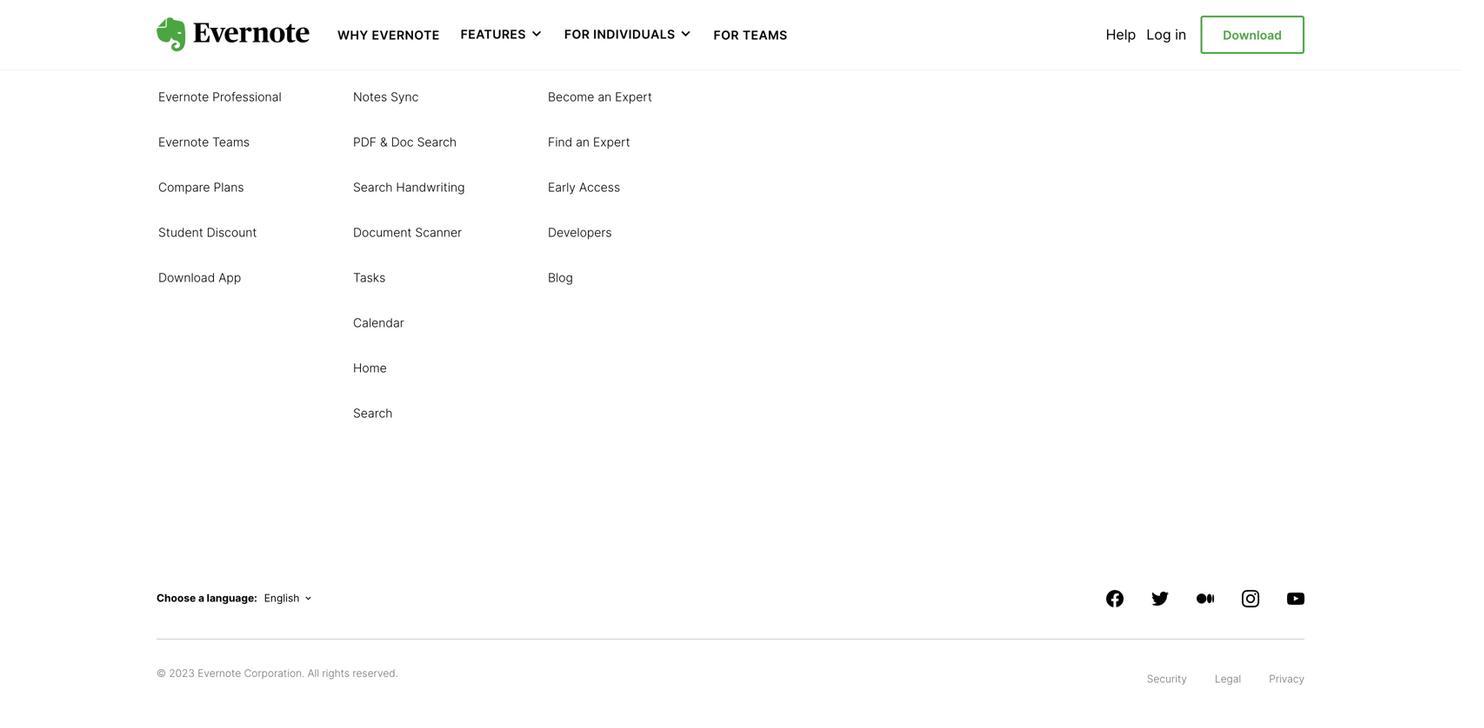 Task type: describe. For each thing, give the bounding box(es) containing it.
document scanner
[[353, 225, 462, 240]]

evernote for evernote professional
[[158, 89, 209, 104]]

search handwriting
[[353, 180, 465, 195]]

for individuals
[[564, 27, 675, 42]]

© 2023 evernote corporation. all rights reserved.
[[157, 667, 398, 680]]

why evernote
[[337, 28, 440, 43]]

plans
[[213, 180, 244, 195]]

a
[[198, 592, 204, 605]]

download app link
[[158, 269, 241, 286]]

doc
[[391, 135, 414, 149]]

evernote professional link
[[158, 88, 282, 105]]

privacy
[[1269, 673, 1305, 686]]

find an expert link
[[548, 133, 630, 150]]

student discount link
[[158, 223, 257, 240]]

evernote teams link
[[158, 133, 250, 150]]

help link
[[1106, 26, 1136, 43]]

professional
[[212, 89, 282, 104]]

home link
[[353, 359, 387, 376]]

personal
[[212, 44, 261, 59]]

english
[[264, 592, 299, 605]]

evernote personal
[[158, 44, 261, 59]]

download for download
[[1223, 28, 1282, 43]]

features button
[[461, 26, 543, 43]]

search for search
[[353, 406, 393, 421]]

search link
[[353, 404, 393, 421]]

log in link
[[1147, 26, 1187, 43]]

in
[[1175, 26, 1187, 43]]

document scanner link
[[353, 223, 462, 240]]

why evernote link
[[337, 26, 440, 43]]

scanner
[[415, 225, 462, 240]]

an for find
[[576, 135, 590, 149]]

&
[[380, 135, 388, 149]]

reserved.
[[353, 667, 398, 680]]

corporation.
[[244, 667, 305, 680]]

compare
[[158, 180, 210, 195]]

student
[[158, 225, 203, 240]]

©
[[157, 667, 166, 680]]

blog
[[548, 270, 573, 285]]

language:
[[207, 592, 257, 605]]

rights
[[322, 667, 350, 680]]

evernote right 2023
[[198, 667, 241, 680]]

help
[[1106, 26, 1136, 43]]

log
[[1147, 26, 1171, 43]]

for teams
[[714, 28, 788, 43]]

notes sync link
[[353, 88, 419, 105]]

choose a language:
[[157, 592, 257, 605]]

individuals
[[593, 27, 675, 42]]

search handwriting link
[[353, 178, 465, 195]]

teams for for teams
[[743, 28, 788, 43]]

become an expert link
[[548, 88, 652, 105]]

download app
[[158, 270, 241, 285]]

evernote right why at the top
[[372, 28, 440, 43]]

expert for become an expert
[[615, 89, 652, 104]]

for for for individuals
[[564, 27, 590, 42]]

0 vertical spatial search
[[417, 135, 457, 149]]

legal
[[1215, 673, 1241, 686]]



Task type: vqa. For each thing, say whether or not it's contained in the screenshot.
2023
yes



Task type: locate. For each thing, give the bounding box(es) containing it.
for individuals button
[[564, 26, 693, 43]]

notes sync
[[353, 89, 419, 104]]

calendar
[[353, 316, 404, 330]]

0 horizontal spatial teams
[[212, 135, 250, 149]]

0 vertical spatial teams
[[743, 28, 788, 43]]

features
[[461, 27, 526, 42]]

become
[[548, 89, 594, 104]]

choose
[[157, 592, 196, 605]]

evernote teams
[[158, 135, 250, 149]]

teams
[[743, 28, 788, 43], [212, 135, 250, 149]]

download inside 'link'
[[158, 270, 215, 285]]

document
[[353, 225, 412, 240]]

log in
[[1147, 26, 1187, 43]]

0 horizontal spatial download
[[158, 270, 215, 285]]

1 horizontal spatial an
[[598, 89, 612, 104]]

compare plans link
[[158, 178, 244, 195]]

1 vertical spatial expert
[[593, 135, 630, 149]]

evernote professional
[[158, 89, 282, 104]]

sync
[[391, 89, 419, 104]]

blog link
[[548, 269, 573, 286]]

download left app
[[158, 270, 215, 285]]

an right become
[[598, 89, 612, 104]]

search right doc
[[417, 135, 457, 149]]

handwriting
[[396, 180, 465, 195]]

1 vertical spatial download
[[158, 270, 215, 285]]

1 horizontal spatial for
[[714, 28, 739, 43]]

expert for find an expert
[[593, 135, 630, 149]]

calendar link
[[353, 314, 404, 331]]

evernote personal link
[[158, 42, 261, 59]]

tasks
[[353, 270, 386, 285]]

all
[[308, 667, 319, 680]]

early access link
[[548, 178, 620, 195]]

1 vertical spatial an
[[576, 135, 590, 149]]

1 vertical spatial teams
[[212, 135, 250, 149]]

expert
[[615, 89, 652, 104], [593, 135, 630, 149]]

search down home at bottom
[[353, 406, 393, 421]]

app
[[219, 270, 241, 285]]

download link
[[1200, 16, 1305, 54]]

developers
[[548, 225, 612, 240]]

evernote up compare
[[158, 135, 209, 149]]

2023
[[169, 667, 195, 680]]

0 vertical spatial an
[[598, 89, 612, 104]]

access
[[579, 180, 620, 195]]

home
[[353, 361, 387, 376]]

legal link
[[1215, 668, 1241, 689]]

become an expert
[[548, 89, 652, 104]]

an for become
[[598, 89, 612, 104]]

2 vertical spatial search
[[353, 406, 393, 421]]

download
[[1223, 28, 1282, 43], [158, 270, 215, 285]]

security link
[[1147, 668, 1187, 689]]

0 horizontal spatial an
[[576, 135, 590, 149]]

pdf & doc search link
[[353, 133, 457, 150]]

early
[[548, 180, 576, 195]]

student discount
[[158, 225, 257, 240]]

1 horizontal spatial teams
[[743, 28, 788, 43]]

teams for evernote teams
[[212, 135, 250, 149]]

evernote up evernote teams link
[[158, 89, 209, 104]]

download right in
[[1223, 28, 1282, 43]]

for
[[564, 27, 590, 42], [714, 28, 739, 43]]

early access
[[548, 180, 620, 195]]

search
[[417, 135, 457, 149], [353, 180, 393, 195], [353, 406, 393, 421]]

discount
[[207, 225, 257, 240]]

notes
[[353, 89, 387, 104]]

for inside button
[[564, 27, 590, 42]]

an
[[598, 89, 612, 104], [576, 135, 590, 149]]

evernote for evernote teams
[[158, 135, 209, 149]]

pdf & doc search
[[353, 135, 457, 149]]

expert down the 'individuals'
[[615, 89, 652, 104]]

0 horizontal spatial for
[[564, 27, 590, 42]]

1 horizontal spatial download
[[1223, 28, 1282, 43]]

developers link
[[548, 223, 612, 240]]

search for search handwriting
[[353, 180, 393, 195]]

evernote for evernote personal
[[158, 44, 209, 59]]

evernote
[[372, 28, 440, 43], [158, 44, 209, 59], [158, 89, 209, 104], [158, 135, 209, 149], [198, 667, 241, 680]]

evernote logo image
[[157, 17, 310, 52]]

0 vertical spatial download
[[1223, 28, 1282, 43]]

for teams link
[[714, 26, 788, 43]]

find an expert
[[548, 135, 630, 149]]

an right find
[[576, 135, 590, 149]]

evernote left personal
[[158, 44, 209, 59]]

0 vertical spatial expert
[[615, 89, 652, 104]]

privacy link
[[1269, 668, 1305, 689]]

pdf
[[353, 135, 377, 149]]

security
[[1147, 673, 1187, 686]]

for for for teams
[[714, 28, 739, 43]]

1 vertical spatial search
[[353, 180, 393, 195]]

tasks link
[[353, 269, 386, 286]]

expert down become an expert
[[593, 135, 630, 149]]

find
[[548, 135, 572, 149]]

why
[[337, 28, 368, 43]]

download for download app
[[158, 270, 215, 285]]

compare plans
[[158, 180, 244, 195]]

search down pdf
[[353, 180, 393, 195]]



